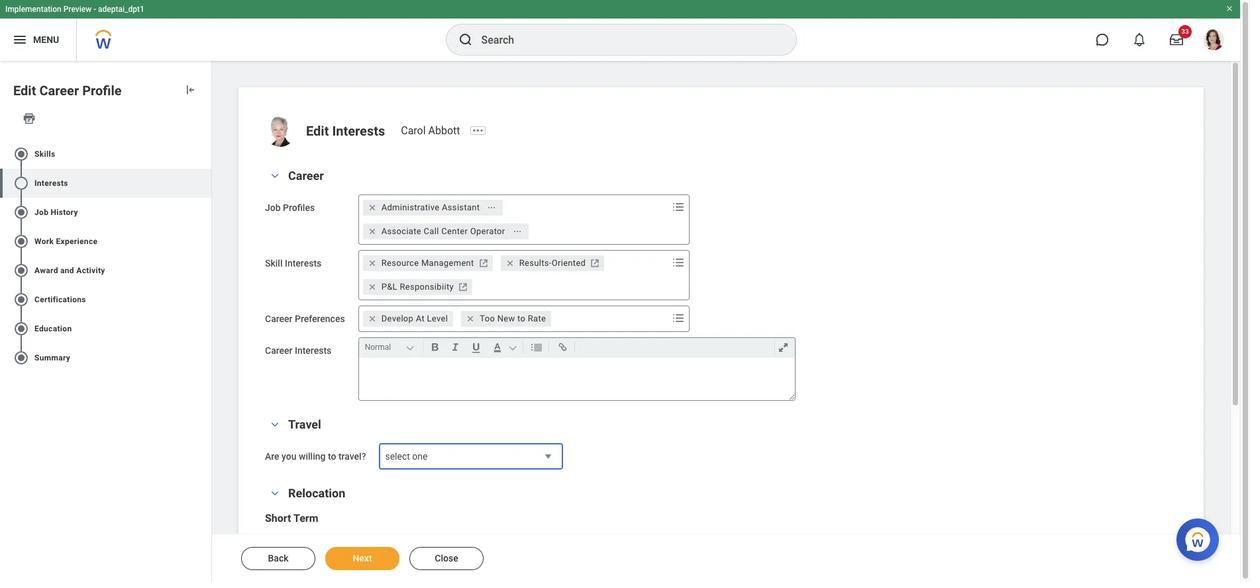 Task type: describe. For each thing, give the bounding box(es) containing it.
relocation
[[288, 487, 345, 501]]

related actions image for associate call center operator
[[512, 227, 522, 236]]

results-oriented
[[519, 258, 586, 268]]

link image
[[554, 340, 571, 356]]

inbox large image
[[1170, 33, 1183, 46]]

interests for edit
[[332, 123, 385, 139]]

assistant
[[442, 203, 480, 213]]

prompts image for job profiles
[[670, 199, 686, 215]]

chevron down image for relocation
[[267, 490, 283, 499]]

items selected list box for career preferences
[[359, 307, 669, 331]]

error image for summary
[[198, 350, 211, 366]]

career left the profile
[[39, 83, 79, 99]]

radio custom image for certifications
[[13, 292, 29, 308]]

travel?
[[338, 452, 366, 462]]

ext link image for resource management
[[477, 257, 490, 270]]

too
[[480, 314, 495, 324]]

Career Interests text field
[[359, 358, 795, 401]]

award and activity link
[[0, 256, 211, 285]]

award
[[34, 266, 58, 275]]

new
[[497, 314, 515, 324]]

carol
[[401, 125, 426, 137]]

related actions image for administrative assistant
[[487, 203, 496, 213]]

skill interests
[[265, 258, 321, 269]]

search image
[[457, 32, 473, 48]]

work
[[34, 237, 54, 246]]

carol abbott
[[401, 125, 460, 137]]

radio custom image inside summary link
[[13, 350, 29, 366]]

x small image for administrative assistant
[[365, 201, 379, 215]]

skills
[[34, 150, 55, 159]]

x small image for associate call center operator
[[365, 225, 379, 238]]

prompts image for career preferences
[[670, 311, 686, 327]]

management
[[421, 258, 474, 268]]

radio custom image for award
[[13, 263, 29, 279]]

-
[[94, 5, 96, 14]]

radio custom image for job
[[13, 205, 29, 220]]

short term button
[[265, 513, 318, 525]]

interests for skill
[[285, 258, 321, 269]]

edit career profile
[[13, 83, 122, 99]]

certifications link
[[0, 285, 211, 315]]

results-oriented, press delete to clear value, ctrl + enter opens in new window. option
[[501, 256, 604, 272]]

too new to rate element
[[480, 313, 546, 325]]

results-
[[519, 258, 552, 268]]

call
[[424, 227, 439, 236]]

Search Workday  search field
[[481, 25, 769, 54]]

job for job history
[[34, 208, 49, 217]]

responsibiity
[[400, 282, 454, 292]]

close environment banner image
[[1226, 5, 1233, 13]]

next
[[353, 554, 372, 564]]

profile
[[82, 83, 122, 99]]

ext link image for p&l responsibiity
[[456, 281, 470, 294]]

normal button
[[362, 340, 420, 355]]

resource management, press delete to clear value, ctrl + enter opens in new window. option
[[363, 256, 493, 272]]

summary
[[34, 354, 70, 363]]

summary link
[[0, 344, 211, 373]]

menu button
[[0, 19, 76, 61]]

menu
[[33, 34, 59, 45]]

develop at level
[[381, 314, 448, 324]]

radio custom image for interests
[[13, 175, 29, 191]]

associate call center operator element
[[381, 226, 505, 238]]

p&l responsibiity
[[381, 282, 454, 292]]

oriented
[[552, 258, 586, 268]]

too new to rate, press delete to clear value. option
[[461, 311, 551, 327]]

items selected list box for job profiles
[[359, 196, 669, 244]]

carol abbott element
[[401, 125, 468, 137]]

x small image for too new to rate
[[464, 313, 477, 326]]

menu banner
[[0, 0, 1240, 61]]

job for job profiles
[[265, 203, 281, 213]]

resource management
[[381, 258, 474, 268]]

are
[[265, 452, 279, 462]]

edit for edit interests
[[306, 123, 329, 139]]

too new to rate
[[480, 314, 546, 324]]

career interests
[[265, 346, 331, 356]]

career for career preferences
[[265, 314, 292, 325]]

list containing skills
[[0, 134, 211, 378]]

resource management element
[[381, 258, 474, 270]]

term
[[293, 513, 318, 525]]

error image for skills
[[198, 146, 211, 162]]

associate
[[381, 227, 421, 236]]

p&l responsibiity element
[[381, 282, 454, 293]]

profile logan mcneil image
[[1203, 29, 1224, 53]]

skill
[[265, 258, 283, 269]]

preview
[[63, 5, 92, 14]]

chevron down image for career
[[267, 172, 283, 181]]

next button
[[325, 548, 399, 571]]

italic image
[[446, 340, 464, 356]]

relocation group
[[265, 486, 1177, 583]]



Task type: locate. For each thing, give the bounding box(es) containing it.
employee's photo (carol abbott) image
[[265, 117, 295, 147]]

resource
[[381, 258, 419, 268]]

administrative assistant, press delete to clear value. option
[[363, 200, 503, 216]]

chevron down image
[[267, 421, 283, 430]]

x small image
[[365, 281, 379, 294], [365, 313, 379, 326], [464, 313, 477, 326]]

x small image left develop
[[365, 313, 379, 326]]

profiles
[[283, 203, 315, 213]]

select one
[[385, 452, 428, 462]]

administrative
[[381, 203, 440, 213]]

ext link image inside resource management, press delete to clear value, ctrl + enter opens in new window. option
[[477, 257, 490, 270]]

2 chevron down image from the top
[[267, 490, 283, 499]]

operator
[[470, 227, 505, 236]]

2 error image from the top
[[198, 205, 211, 220]]

interests
[[332, 123, 385, 139], [34, 179, 68, 188], [285, 258, 321, 269], [295, 346, 331, 356]]

3 error image from the top
[[198, 234, 211, 250]]

1 horizontal spatial to
[[517, 314, 525, 324]]

travel
[[288, 418, 321, 432]]

career for career
[[288, 169, 324, 183]]

0 horizontal spatial job
[[34, 208, 49, 217]]

items selected list box
[[359, 196, 669, 244], [359, 252, 669, 299], [359, 307, 669, 331]]

chevron down image left career button
[[267, 172, 283, 181]]

interests right skill
[[285, 258, 321, 269]]

x small image inside "associate call center operator, press delete to clear value." option
[[365, 225, 379, 238]]

4 error image from the top
[[198, 321, 211, 337]]

2 vertical spatial error image
[[198, 234, 211, 250]]

adeptai_dpt1
[[98, 5, 144, 14]]

4 radio custom image from the top
[[13, 350, 29, 366]]

error image for certifications
[[198, 292, 211, 308]]

x small image inside p&l responsibiity, press delete to clear value, ctrl + enter opens in new window. option
[[365, 281, 379, 294]]

job inside career group
[[265, 203, 281, 213]]

at
[[416, 314, 425, 324]]

to
[[517, 314, 525, 324], [328, 452, 336, 462]]

close
[[435, 554, 458, 564]]

notifications large image
[[1133, 33, 1146, 46]]

0 horizontal spatial ext link image
[[456, 281, 470, 294]]

job history link
[[0, 198, 211, 227]]

radio custom image left work
[[13, 234, 29, 250]]

1 chevron down image from the top
[[267, 172, 283, 181]]

print image
[[23, 112, 36, 125]]

radio custom image left education
[[13, 321, 29, 337]]

level
[[427, 314, 448, 324]]

edit for edit career profile
[[13, 83, 36, 99]]

x small image for develop at level
[[365, 313, 379, 326]]

2 error image from the top
[[198, 263, 211, 279]]

career for career interests
[[265, 346, 292, 356]]

3 radio custom image from the top
[[13, 263, 29, 279]]

education link
[[0, 315, 211, 344]]

1 vertical spatial related actions image
[[512, 227, 522, 236]]

1 error image from the top
[[198, 175, 211, 191]]

normal
[[365, 343, 391, 352]]

associate call center operator, press delete to clear value. option
[[363, 224, 528, 240]]

error image inside work experience link
[[198, 234, 211, 250]]

radio custom image left job history
[[13, 205, 29, 220]]

x small image for results-oriented
[[503, 257, 516, 270]]

interests up job history
[[34, 179, 68, 188]]

and
[[60, 266, 74, 275]]

travel group
[[265, 417, 1177, 472]]

radio custom image for skills
[[13, 146, 29, 162]]

x small image left p&l
[[365, 281, 379, 294]]

0 vertical spatial edit
[[13, 83, 36, 99]]

ext link image
[[477, 257, 490, 270], [456, 281, 470, 294]]

radio custom image for work
[[13, 234, 29, 250]]

prompts image for skill interests
[[670, 255, 686, 271]]

1 horizontal spatial job
[[265, 203, 281, 213]]

items selected list box containing administrative assistant
[[359, 196, 669, 244]]

activity
[[76, 266, 105, 275]]

career preferences
[[265, 314, 345, 325]]

chevron down image inside 'relocation' group
[[267, 490, 283, 499]]

experience
[[56, 237, 98, 246]]

administrative assistant
[[381, 203, 480, 213]]

education
[[34, 324, 72, 334]]

error image for history
[[198, 205, 211, 220]]

3 error image from the top
[[198, 292, 211, 308]]

3 radio custom image from the top
[[13, 292, 29, 308]]

0 vertical spatial related actions image
[[487, 203, 496, 213]]

0 horizontal spatial related actions image
[[487, 203, 496, 213]]

develop
[[381, 314, 414, 324]]

relocation button
[[288, 487, 345, 501]]

to right the new
[[517, 314, 525, 324]]

willing
[[299, 452, 326, 462]]

abbott
[[428, 125, 460, 137]]

chevron down image
[[267, 172, 283, 181], [267, 490, 283, 499]]

1 items selected list box from the top
[[359, 196, 669, 244]]

error image for education
[[198, 321, 211, 337]]

radio custom image inside skills link
[[13, 146, 29, 162]]

preferences
[[295, 314, 345, 325]]

radio custom image inside award and activity link
[[13, 263, 29, 279]]

travel button
[[288, 418, 321, 432]]

0 vertical spatial items selected list box
[[359, 196, 669, 244]]

edit interests
[[306, 123, 385, 139]]

x small image left 'associate'
[[365, 225, 379, 238]]

interests left carol
[[332, 123, 385, 139]]

2 prompts image from the top
[[670, 255, 686, 271]]

edit right employee's photo (carol abbott)
[[306, 123, 329, 139]]

normal group
[[362, 339, 797, 358]]

implementation
[[5, 5, 61, 14]]

1 error image from the top
[[198, 146, 211, 162]]

to right willing
[[328, 452, 336, 462]]

items selected list box containing resource management
[[359, 252, 669, 299]]

error image for award and activity
[[198, 263, 211, 279]]

radio custom image left skills
[[13, 146, 29, 162]]

error image for experience
[[198, 234, 211, 250]]

items selected list box containing develop at level
[[359, 307, 669, 331]]

error image inside summary link
[[198, 350, 211, 366]]

interests down preferences
[[295, 346, 331, 356]]

p&l
[[381, 282, 397, 292]]

related actions image
[[487, 203, 496, 213], [512, 227, 522, 236]]

error image
[[198, 175, 211, 191], [198, 205, 211, 220], [198, 234, 211, 250]]

center
[[441, 227, 468, 236]]

0 vertical spatial prompts image
[[670, 199, 686, 215]]

implementation preview -   adeptai_dpt1
[[5, 5, 144, 14]]

ext link image
[[588, 257, 602, 270]]

you
[[282, 452, 296, 462]]

history
[[51, 208, 78, 217]]

radio custom image inside 'education' link
[[13, 321, 29, 337]]

3 items selected list box from the top
[[359, 307, 669, 331]]

short term
[[265, 513, 318, 525]]

3 prompts image from the top
[[670, 311, 686, 327]]

job history
[[34, 208, 78, 217]]

back
[[268, 554, 289, 564]]

underline image
[[467, 340, 485, 356]]

career button
[[288, 169, 324, 183]]

x small image inside administrative assistant, press delete to clear value. option
[[365, 201, 379, 215]]

bold image
[[426, 340, 444, 356]]

associate call center operator
[[381, 227, 505, 236]]

radio custom image left certifications
[[13, 292, 29, 308]]

to inside travel group
[[328, 452, 336, 462]]

p&l responsibiity, press delete to clear value, ctrl + enter opens in new window. option
[[363, 280, 472, 295]]

x small image left resource
[[365, 257, 379, 270]]

radio custom image down print image at the top left of page
[[13, 175, 29, 191]]

edit
[[13, 83, 36, 99], [306, 123, 329, 139]]

33 button
[[1162, 25, 1192, 54]]

1 horizontal spatial related actions image
[[512, 227, 522, 236]]

0 vertical spatial ext link image
[[477, 257, 490, 270]]

x small image inside develop at level, press delete to clear value. option
[[365, 313, 379, 326]]

select
[[385, 452, 410, 462]]

4 radio custom image from the top
[[13, 321, 29, 337]]

maximize image
[[774, 340, 792, 356]]

one
[[412, 452, 428, 462]]

rate
[[528, 314, 546, 324]]

list
[[0, 134, 211, 378]]

2 radio custom image from the top
[[13, 175, 29, 191]]

related actions image right operator
[[512, 227, 522, 236]]

job
[[265, 203, 281, 213], [34, 208, 49, 217]]

radio custom image for education
[[13, 321, 29, 337]]

certifications
[[34, 295, 86, 305]]

results-oriented element
[[519, 258, 586, 270]]

close button
[[409, 548, 484, 571]]

select one button
[[379, 444, 563, 472]]

2 items selected list box from the top
[[359, 252, 669, 299]]

1 vertical spatial items selected list box
[[359, 252, 669, 299]]

radio custom image
[[13, 205, 29, 220], [13, 234, 29, 250], [13, 263, 29, 279], [13, 350, 29, 366]]

transformation import image
[[183, 83, 197, 97]]

2 vertical spatial items selected list box
[[359, 307, 669, 331]]

1 vertical spatial ext link image
[[456, 281, 470, 294]]

interests link
[[0, 169, 211, 198]]

job profiles
[[265, 203, 315, 213]]

job left profiles at the top left of page
[[265, 203, 281, 213]]

error image inside award and activity link
[[198, 263, 211, 279]]

0 vertical spatial error image
[[198, 175, 211, 191]]

x small image left results-
[[503, 257, 516, 270]]

chevron down image up short
[[267, 490, 283, 499]]

error image inside job history link
[[198, 205, 211, 220]]

1 vertical spatial error image
[[198, 205, 211, 220]]

ext link image down management
[[456, 281, 470, 294]]

related actions image up operator
[[487, 203, 496, 213]]

job left history
[[34, 208, 49, 217]]

develop at level, press delete to clear value. option
[[363, 311, 453, 327]]

prompts image
[[670, 199, 686, 215], [670, 255, 686, 271], [670, 311, 686, 327]]

career up profiles at the top left of page
[[288, 169, 324, 183]]

1 radio custom image from the top
[[13, 205, 29, 220]]

x small image inside results-oriented, press delete to clear value, ctrl + enter opens in new window. option
[[503, 257, 516, 270]]

work experience
[[34, 237, 98, 246]]

1 prompts image from the top
[[670, 199, 686, 215]]

x small image for p&l responsibiity
[[365, 281, 379, 294]]

justify image
[[12, 32, 28, 48]]

radio custom image inside interests link
[[13, 175, 29, 191]]

x small image left administrative
[[365, 201, 379, 215]]

0 horizontal spatial to
[[328, 452, 336, 462]]

error image
[[198, 146, 211, 162], [198, 263, 211, 279], [198, 292, 211, 308], [198, 321, 211, 337], [198, 350, 211, 366]]

x small image
[[365, 201, 379, 215], [365, 225, 379, 238], [365, 257, 379, 270], [503, 257, 516, 270]]

related actions image inside "associate call center operator, press delete to clear value." option
[[512, 227, 522, 236]]

1 vertical spatial edit
[[306, 123, 329, 139]]

x small image left the too
[[464, 313, 477, 326]]

award and activity
[[34, 266, 105, 275]]

ext link image down operator
[[477, 257, 490, 270]]

33
[[1181, 28, 1189, 35]]

1 radio custom image from the top
[[13, 146, 29, 162]]

to inside option
[[517, 314, 525, 324]]

radio custom image left summary
[[13, 350, 29, 366]]

2 vertical spatial prompts image
[[670, 311, 686, 327]]

radio custom image inside certifications link
[[13, 292, 29, 308]]

bulleted list image
[[528, 340, 546, 356]]

2 radio custom image from the top
[[13, 234, 29, 250]]

5 error image from the top
[[198, 350, 211, 366]]

radio custom image
[[13, 146, 29, 162], [13, 175, 29, 191], [13, 292, 29, 308], [13, 321, 29, 337]]

work experience link
[[0, 227, 211, 256]]

0 horizontal spatial edit
[[13, 83, 36, 99]]

1 horizontal spatial edit
[[306, 123, 329, 139]]

related actions image inside administrative assistant, press delete to clear value. option
[[487, 203, 496, 213]]

are you willing to travel?
[[265, 452, 366, 462]]

0 vertical spatial chevron down image
[[267, 172, 283, 181]]

x small image inside the too new to rate, press delete to clear value. option
[[464, 313, 477, 326]]

items selected list box for skill interests
[[359, 252, 669, 299]]

interests for career
[[295, 346, 331, 356]]

x small image for resource management
[[365, 257, 379, 270]]

radio custom image left award
[[13, 263, 29, 279]]

1 vertical spatial chevron down image
[[267, 490, 283, 499]]

edit up print image at the top left of page
[[13, 83, 36, 99]]

error image inside interests link
[[198, 175, 211, 191]]

short
[[265, 513, 291, 525]]

skills link
[[0, 140, 211, 169]]

develop at level element
[[381, 313, 448, 325]]

1 horizontal spatial ext link image
[[477, 257, 490, 270]]

career group
[[265, 168, 1177, 401]]

career up career interests
[[265, 314, 292, 325]]

administrative assistant element
[[381, 202, 480, 214]]

career down the career preferences
[[265, 346, 292, 356]]

back button
[[241, 548, 315, 571]]

1 vertical spatial to
[[328, 452, 336, 462]]

career
[[39, 83, 79, 99], [288, 169, 324, 183], [265, 314, 292, 325], [265, 346, 292, 356]]

ext link image inside p&l responsibiity, press delete to clear value, ctrl + enter opens in new window. option
[[456, 281, 470, 294]]

1 vertical spatial prompts image
[[670, 255, 686, 271]]

0 vertical spatial to
[[517, 314, 525, 324]]

action bar region
[[217, 535, 1240, 583]]



Task type: vqa. For each thing, say whether or not it's contained in the screenshot.
Year
no



